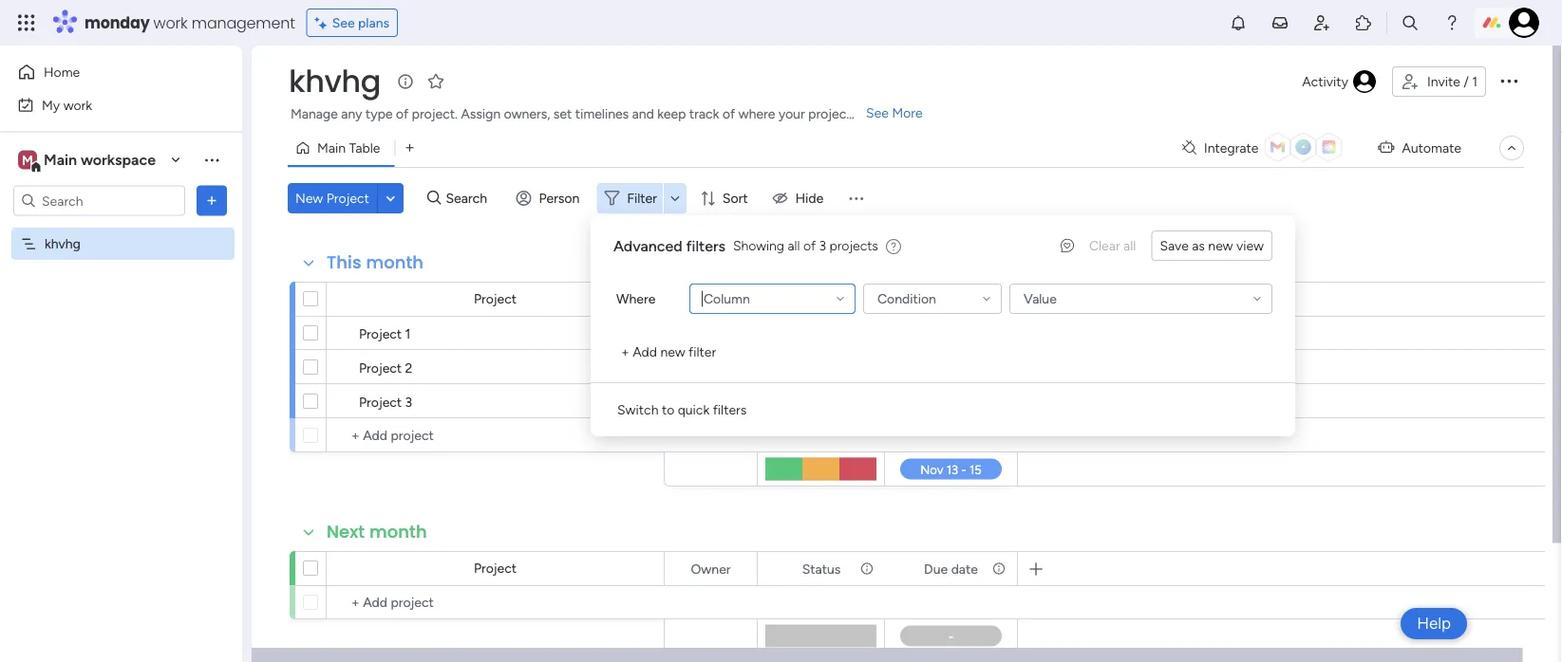 Task type: locate. For each thing, give the bounding box(es) containing it.
filter
[[689, 344, 716, 360]]

3 left projects
[[819, 238, 826, 254]]

work right my
[[63, 97, 92, 113]]

column information image
[[859, 292, 875, 307], [859, 562, 875, 577]]

month right next
[[369, 520, 427, 545]]

workspace options image
[[202, 150, 221, 169]]

new for view
[[1208, 238, 1233, 254]]

see plans
[[332, 15, 390, 31]]

2 horizontal spatial of
[[803, 238, 816, 254]]

1 horizontal spatial work
[[153, 12, 188, 33]]

0 vertical spatial work
[[153, 12, 188, 33]]

new inside save as new view button
[[1208, 238, 1233, 254]]

of
[[396, 106, 409, 122], [723, 106, 735, 122], [803, 238, 816, 254]]

project.
[[412, 106, 458, 122]]

1 horizontal spatial of
[[723, 106, 735, 122]]

column information image
[[992, 292, 1007, 307], [992, 562, 1007, 577]]

inbox image
[[1271, 13, 1290, 32]]

1 vertical spatial column information image
[[859, 562, 875, 577]]

+ add new filter button
[[614, 337, 724, 368]]

owner
[[691, 292, 731, 308], [691, 561, 731, 577]]

0 vertical spatial 3
[[819, 238, 826, 254]]

date
[[951, 292, 978, 308], [951, 561, 978, 577]]

apps image
[[1354, 13, 1373, 32]]

1 all from the left
[[788, 238, 800, 254]]

see more link
[[864, 104, 925, 123]]

owners,
[[504, 106, 550, 122]]

1 right /
[[1472, 74, 1478, 90]]

where
[[616, 291, 656, 307]]

new right 'as'
[[1208, 238, 1233, 254]]

Next month field
[[322, 520, 432, 545]]

1 vertical spatial filters
[[713, 402, 747, 418]]

0 vertical spatial khvhg
[[289, 60, 381, 103]]

work
[[153, 12, 188, 33], [63, 97, 92, 113]]

see for see more
[[866, 105, 889, 121]]

1 vertical spatial 3
[[405, 394, 412, 410]]

all inside button
[[1124, 238, 1136, 254]]

0 vertical spatial + add project text field
[[336, 425, 655, 447]]

0 vertical spatial filters
[[686, 237, 726, 255]]

invite / 1 button
[[1392, 66, 1486, 97]]

1 vertical spatial new
[[660, 344, 685, 360]]

1 status field from the top
[[797, 289, 846, 310]]

0 vertical spatial see
[[332, 15, 355, 31]]

main inside button
[[317, 140, 346, 156]]

1 owner field from the top
[[686, 289, 736, 310]]

new project button
[[288, 183, 377, 214]]

angle down image
[[386, 191, 395, 206]]

of right type
[[396, 106, 409, 122]]

all
[[788, 238, 800, 254], [1124, 238, 1136, 254]]

add to favorites image
[[426, 72, 445, 91]]

0 vertical spatial column information image
[[859, 292, 875, 307]]

my work
[[42, 97, 92, 113]]

1 due date field from the top
[[919, 289, 983, 310]]

work inside button
[[63, 97, 92, 113]]

1 vertical spatial due
[[924, 561, 948, 577]]

main left table
[[317, 140, 346, 156]]

menu image
[[846, 189, 865, 208]]

2 date from the top
[[951, 561, 978, 577]]

1 vertical spatial owner field
[[686, 559, 736, 580]]

my work button
[[11, 90, 204, 120]]

2 status from the top
[[802, 561, 841, 577]]

1 horizontal spatial all
[[1124, 238, 1136, 254]]

your
[[779, 106, 805, 122]]

clear
[[1089, 238, 1120, 254]]

new for filter
[[660, 344, 685, 360]]

2 due from the top
[[924, 561, 948, 577]]

1 up 2
[[405, 326, 411, 342]]

Status field
[[797, 289, 846, 310], [797, 559, 846, 580]]

1 vertical spatial + add project text field
[[336, 592, 655, 614]]

0 vertical spatial date
[[951, 292, 978, 308]]

project 3
[[359, 394, 412, 410]]

1 horizontal spatial khvhg
[[289, 60, 381, 103]]

month right this
[[366, 251, 424, 275]]

see inside see plans button
[[332, 15, 355, 31]]

this
[[327, 251, 361, 275]]

notifications image
[[1229, 13, 1248, 32]]

2 all from the left
[[1124, 238, 1136, 254]]

options image
[[1498, 69, 1521, 92]]

0 vertical spatial month
[[366, 251, 424, 275]]

khvhg
[[289, 60, 381, 103], [45, 236, 81, 252]]

0 horizontal spatial 1
[[405, 326, 411, 342]]

1 horizontal spatial 3
[[819, 238, 826, 254]]

1 horizontal spatial see
[[866, 105, 889, 121]]

khvhg up any
[[289, 60, 381, 103]]

+ Add project text field
[[336, 425, 655, 447], [336, 592, 655, 614]]

1
[[1472, 74, 1478, 90], [405, 326, 411, 342]]

1 horizontal spatial 1
[[1472, 74, 1478, 90]]

1 status from the top
[[802, 292, 841, 308]]

1 vertical spatial khvhg
[[45, 236, 81, 252]]

Due date field
[[919, 289, 983, 310], [919, 559, 983, 580]]

1 vertical spatial date
[[951, 561, 978, 577]]

1 vertical spatial status field
[[797, 559, 846, 580]]

of right track in the top of the page
[[723, 106, 735, 122]]

1 + add project text field from the top
[[336, 425, 655, 447]]

Owner field
[[686, 289, 736, 310], [686, 559, 736, 580]]

of inside advanced filters showing all of 3 projects
[[803, 238, 816, 254]]

0 horizontal spatial khvhg
[[45, 236, 81, 252]]

0 horizontal spatial new
[[660, 344, 685, 360]]

3 inside advanced filters showing all of 3 projects
[[819, 238, 826, 254]]

0 horizontal spatial see
[[332, 15, 355, 31]]

stands.
[[855, 106, 897, 122]]

project
[[326, 190, 369, 207], [474, 291, 517, 307], [359, 326, 402, 342], [359, 360, 402, 376], [359, 394, 402, 410], [474, 561, 517, 577]]

filters down sort popup button
[[686, 237, 726, 255]]

2 due date from the top
[[924, 561, 978, 577]]

column
[[704, 291, 750, 307]]

management
[[192, 12, 295, 33]]

select product image
[[17, 13, 36, 32]]

work right monday
[[153, 12, 188, 33]]

1 column information image from the top
[[992, 292, 1007, 307]]

1 horizontal spatial main
[[317, 140, 346, 156]]

1 vertical spatial owner
[[691, 561, 731, 577]]

1 vertical spatial status
[[802, 561, 841, 577]]

1 vertical spatial month
[[369, 520, 427, 545]]

0 vertical spatial owner field
[[686, 289, 736, 310]]

0 horizontal spatial main
[[44, 151, 77, 169]]

hide button
[[765, 183, 835, 214]]

clear all
[[1089, 238, 1136, 254]]

learn more image
[[886, 238, 901, 256]]

see left plans
[[332, 15, 355, 31]]

main right the workspace icon
[[44, 151, 77, 169]]

0 vertical spatial owner
[[691, 292, 731, 308]]

see
[[332, 15, 355, 31], [866, 105, 889, 121]]

set
[[554, 106, 572, 122]]

status for 1st status field from the bottom of the page
[[802, 561, 841, 577]]

workspace
[[81, 151, 156, 169]]

1 horizontal spatial new
[[1208, 238, 1233, 254]]

main for main table
[[317, 140, 346, 156]]

3 down 2
[[405, 394, 412, 410]]

1 vertical spatial due date
[[924, 561, 978, 577]]

2
[[405, 360, 413, 376]]

to
[[662, 402, 675, 418]]

month
[[366, 251, 424, 275], [369, 520, 427, 545]]

sort
[[723, 190, 748, 207]]

of left projects
[[803, 238, 816, 254]]

new
[[1208, 238, 1233, 254], [660, 344, 685, 360]]

0 vertical spatial due
[[924, 292, 948, 308]]

0 vertical spatial status field
[[797, 289, 846, 310]]

0 horizontal spatial work
[[63, 97, 92, 113]]

khvhg down the search in workspace field
[[45, 236, 81, 252]]

filters
[[686, 237, 726, 255], [713, 402, 747, 418]]

0 vertical spatial status
[[802, 292, 841, 308]]

1 vertical spatial due date field
[[919, 559, 983, 580]]

0 vertical spatial new
[[1208, 238, 1233, 254]]

all right showing
[[788, 238, 800, 254]]

as
[[1192, 238, 1205, 254]]

new inside + add new filter button
[[660, 344, 685, 360]]

0 vertical spatial due date field
[[919, 289, 983, 310]]

manage any type of project. assign owners, set timelines and keep track of where your project stands.
[[291, 106, 897, 122]]

new right add
[[660, 344, 685, 360]]

next month
[[327, 520, 427, 545]]

0 vertical spatial 1
[[1472, 74, 1478, 90]]

filters right quick
[[713, 402, 747, 418]]

automate
[[1402, 140, 1462, 156]]

see inside see more link
[[866, 105, 889, 121]]

main inside workspace selection element
[[44, 151, 77, 169]]

1 column information image from the top
[[859, 292, 875, 307]]

all right clear
[[1124, 238, 1136, 254]]

2 owner field from the top
[[686, 559, 736, 580]]

invite members image
[[1313, 13, 1332, 32]]

show board description image
[[394, 72, 417, 91]]

home button
[[11, 57, 204, 87]]

see left more
[[866, 105, 889, 121]]

filter
[[627, 190, 657, 207]]

0 vertical spatial column information image
[[992, 292, 1007, 307]]

where
[[738, 106, 775, 122]]

dapulse integrations image
[[1182, 141, 1197, 155]]

1 vertical spatial work
[[63, 97, 92, 113]]

0 horizontal spatial of
[[396, 106, 409, 122]]

1 vertical spatial column information image
[[992, 562, 1007, 577]]

0 horizontal spatial all
[[788, 238, 800, 254]]

3
[[819, 238, 826, 254], [405, 394, 412, 410]]

2 status field from the top
[[797, 559, 846, 580]]

project
[[808, 106, 851, 122]]

1 due from the top
[[924, 292, 948, 308]]

help
[[1417, 614, 1451, 634]]

1 vertical spatial see
[[866, 105, 889, 121]]

option
[[0, 227, 242, 231]]

status for 1st status field
[[802, 292, 841, 308]]

main for main workspace
[[44, 151, 77, 169]]

add view image
[[406, 141, 414, 155]]

0 vertical spatial due date
[[924, 292, 978, 308]]

main workspace
[[44, 151, 156, 169]]

all inside advanced filters showing all of 3 projects
[[788, 238, 800, 254]]

status
[[802, 292, 841, 308], [802, 561, 841, 577]]



Task type: describe. For each thing, give the bounding box(es) containing it.
new
[[295, 190, 323, 207]]

1 inside invite / 1 "button"
[[1472, 74, 1478, 90]]

switch to quick filters button
[[610, 395, 754, 425]]

monday work management
[[85, 12, 295, 33]]

more
[[892, 105, 923, 121]]

person button
[[509, 183, 591, 214]]

next
[[327, 520, 365, 545]]

project 2
[[359, 360, 413, 376]]

home
[[44, 64, 80, 80]]

2 due date field from the top
[[919, 559, 983, 580]]

sort button
[[692, 183, 759, 214]]

projects
[[830, 238, 878, 254]]

save as new view
[[1160, 238, 1264, 254]]

main table
[[317, 140, 380, 156]]

collapse board header image
[[1504, 141, 1520, 156]]

type
[[366, 106, 393, 122]]

keep
[[657, 106, 686, 122]]

and
[[632, 106, 654, 122]]

see for see plans
[[332, 15, 355, 31]]

khvhg field
[[284, 60, 385, 103]]

m
[[22, 152, 33, 168]]

v2 search image
[[427, 188, 441, 209]]

options image
[[202, 191, 221, 210]]

this month
[[327, 251, 424, 275]]

showing
[[733, 238, 784, 254]]

integrate
[[1204, 140, 1259, 156]]

2 column information image from the top
[[859, 562, 875, 577]]

activity
[[1302, 74, 1349, 90]]

new project
[[295, 190, 369, 207]]

advanced
[[614, 237, 683, 255]]

/
[[1464, 74, 1469, 90]]

assign
[[461, 106, 501, 122]]

+
[[621, 344, 629, 360]]

month for this month
[[366, 251, 424, 275]]

1 owner from the top
[[691, 292, 731, 308]]

timelines
[[575, 106, 629, 122]]

person
[[539, 190, 580, 207]]

add
[[633, 344, 657, 360]]

2 column information image from the top
[[992, 562, 1007, 577]]

switch to quick filters
[[617, 402, 747, 418]]

save
[[1160, 238, 1189, 254]]

work for monday
[[153, 12, 188, 33]]

2 + add project text field from the top
[[336, 592, 655, 614]]

+ add new filter
[[621, 344, 716, 360]]

1 due date from the top
[[924, 292, 978, 308]]

filter button
[[597, 183, 687, 214]]

v2 user feedback image
[[1061, 236, 1074, 256]]

autopilot image
[[1378, 135, 1395, 159]]

project 1
[[359, 326, 411, 342]]

value
[[1024, 291, 1057, 307]]

This month field
[[322, 251, 428, 275]]

manage
[[291, 106, 338, 122]]

track
[[689, 106, 719, 122]]

save as new view button
[[1151, 231, 1273, 261]]

my
[[42, 97, 60, 113]]

2 owner from the top
[[691, 561, 731, 577]]

workspace selection element
[[18, 149, 159, 173]]

monday
[[85, 12, 150, 33]]

table
[[349, 140, 380, 156]]

plans
[[358, 15, 390, 31]]

see plans button
[[306, 9, 398, 37]]

1 date from the top
[[951, 292, 978, 308]]

any
[[341, 106, 362, 122]]

quick
[[678, 402, 710, 418]]

workspace image
[[18, 150, 37, 170]]

1 vertical spatial 1
[[405, 326, 411, 342]]

work for my
[[63, 97, 92, 113]]

condition
[[878, 291, 936, 307]]

activity button
[[1295, 66, 1385, 97]]

invite / 1
[[1427, 74, 1478, 90]]

month for next month
[[369, 520, 427, 545]]

help image
[[1443, 13, 1462, 32]]

project inside button
[[326, 190, 369, 207]]

hide
[[796, 190, 824, 207]]

Search field
[[441, 185, 498, 212]]

khvhg list box
[[0, 224, 242, 517]]

main table button
[[288, 133, 395, 163]]

0 horizontal spatial 3
[[405, 394, 412, 410]]

khvhg inside list box
[[45, 236, 81, 252]]

switch
[[617, 402, 659, 418]]

help button
[[1401, 609, 1467, 640]]

gary orlando image
[[1509, 8, 1539, 38]]

filters inside "button"
[[713, 402, 747, 418]]

advanced filters showing all of 3 projects
[[614, 237, 878, 255]]

search everything image
[[1401, 13, 1420, 32]]

Search in workspace field
[[40, 190, 159, 212]]

see more
[[866, 105, 923, 121]]

arrow down image
[[664, 187, 687, 210]]

view
[[1237, 238, 1264, 254]]

clear all button
[[1082, 231, 1144, 261]]

invite
[[1427, 74, 1461, 90]]



Task type: vqa. For each thing, say whether or not it's contained in the screenshot.
Show board description 'ICON' on the top
yes



